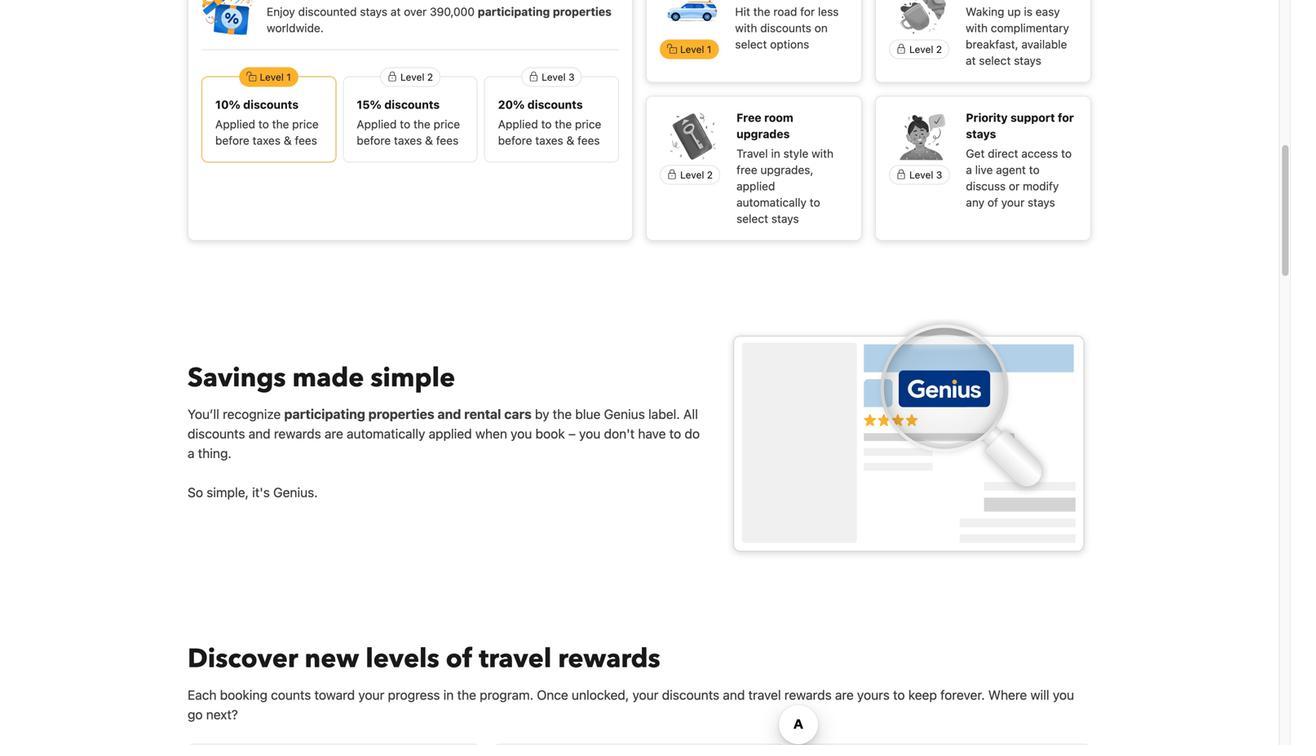 Task type: describe. For each thing, give the bounding box(es) containing it.
genius.
[[273, 485, 318, 500]]

by
[[535, 407, 549, 422]]

travel
[[737, 147, 768, 160]]

for inside the hit the road for less with discounts on select options
[[801, 5, 815, 18]]

do
[[685, 426, 700, 442]]

1 vertical spatial 2
[[427, 71, 433, 83]]

new
[[305, 642, 359, 677]]

the inside by the blue genius label. all discounts and rewards are automatically applied when you book – you don't have to do a thing.
[[553, 407, 572, 422]]

made
[[292, 360, 364, 396]]

1 vertical spatial level 3
[[910, 169, 943, 181]]

road
[[774, 5, 797, 18]]

20% discounts applied to the price before taxes & fees
[[498, 98, 602, 147]]

genius
[[604, 407, 645, 422]]

to inside free room upgrades travel in style with free upgrades, applied automatically to select stays
[[810, 196, 820, 209]]

booking
[[220, 688, 268, 703]]

10% off rental cars image
[[667, 0, 719, 36]]

hit the road for less with discounts on select options
[[735, 5, 839, 51]]

10%
[[215, 98, 241, 111]]

0 vertical spatial 3
[[569, 71, 575, 83]]

stays down the priority
[[966, 127, 996, 141]]

discounts inside each booking counts toward your progress in the program. once unlocked, your discounts and travel rewards are yours to keep forever. where will you go next?
[[662, 688, 720, 703]]

recognize
[[223, 407, 281, 422]]

fees for 20% discounts applied to the price before taxes & fees
[[578, 134, 600, 147]]

blue
[[575, 407, 601, 422]]

available
[[1022, 37, 1067, 51]]

0 horizontal spatial properties
[[369, 407, 435, 422]]

1 horizontal spatial and
[[438, 407, 461, 422]]

savings
[[188, 360, 286, 396]]

on
[[815, 21, 828, 35]]

live
[[975, 163, 993, 177]]

a inside by the blue genius label. all discounts and rewards are automatically applied when you book – you don't have to do a thing.
[[188, 446, 195, 461]]

waking
[[966, 5, 1005, 18]]

next?
[[206, 707, 238, 723]]

less
[[818, 5, 839, 18]]

easy
[[1036, 5, 1060, 18]]

1 horizontal spatial 3
[[936, 169, 943, 181]]

0 horizontal spatial travel
[[479, 642, 552, 677]]

thing.
[[198, 446, 232, 461]]

all
[[684, 407, 698, 422]]

level up 20% discounts applied to the price before taxes & fees
[[542, 71, 566, 83]]

discounts inside 10% discounts applied to the price before taxes & fees
[[243, 98, 299, 111]]

& for 15% discounts
[[425, 134, 433, 147]]

–
[[569, 426, 576, 442]]

automatically for applied
[[737, 196, 807, 209]]

1 horizontal spatial your
[[633, 688, 659, 703]]

select inside the hit the road for less with discounts on select options
[[735, 37, 767, 51]]

in inside each booking counts toward your progress in the program. once unlocked, your discounts and travel rewards are yours to keep forever. where will you go next?
[[444, 688, 454, 703]]

discounts inside 15% discounts applied to the price before taxes & fees
[[384, 98, 440, 111]]

discounts inside by the blue genius label. all discounts and rewards are automatically applied when you book – you don't have to do a thing.
[[188, 426, 245, 442]]

fees for 10% discounts applied to the price before taxes & fees
[[295, 134, 317, 147]]

level down free breakfasts image
[[910, 44, 934, 55]]

0 vertical spatial level 1
[[680, 44, 712, 55]]

and inside each booking counts toward your progress in the program. once unlocked, your discounts and travel rewards are yours to keep forever. where will you go next?
[[723, 688, 745, 703]]

15%
[[357, 98, 382, 111]]

level up 15% discounts applied to the price before taxes & fees
[[401, 71, 425, 83]]

automatically for are
[[347, 426, 425, 442]]

free breakfasts image
[[897, 0, 949, 36]]

to inside 20% discounts applied to the price before taxes & fees
[[541, 117, 552, 131]]

priority
[[966, 111, 1008, 124]]

2 for free room upgrades image
[[707, 169, 713, 181]]

each booking counts toward your progress in the program. once unlocked, your discounts and travel rewards are yours to keep forever. where will you go next?
[[188, 688, 1075, 723]]

label.
[[649, 407, 680, 422]]

free room upgrades travel in style with free upgrades, applied automatically to select stays
[[737, 111, 834, 225]]

counts
[[271, 688, 311, 703]]

where
[[989, 688, 1027, 703]]

the inside the hit the road for less with discounts on select options
[[754, 5, 771, 18]]

fees for 15% discounts applied to the price before taxes & fees
[[436, 134, 459, 147]]

support
[[1011, 111, 1055, 124]]

it's
[[252, 485, 270, 500]]

travel inside each booking counts toward your progress in the program. once unlocked, your discounts and travel rewards are yours to keep forever. where will you go next?
[[749, 688, 781, 703]]

your inside priority support for stays get direct access to a live agent to discuss or modify any of your stays
[[1002, 196, 1025, 209]]

rewards inside each booking counts toward your progress in the program. once unlocked, your discounts and travel rewards are yours to keep forever. where will you go next?
[[785, 688, 832, 703]]

priority support for stays image
[[897, 110, 949, 162]]

before for 15% discounts applied to the price before taxes & fees
[[357, 134, 391, 147]]

& for 20% discounts
[[567, 134, 575, 147]]

0 horizontal spatial your
[[358, 688, 385, 703]]

10% discounts applied to the price before taxes & fees
[[215, 98, 319, 147]]

0 horizontal spatial of
[[446, 642, 473, 677]]

by the blue genius label. all discounts and rewards are automatically applied when you book – you don't have to do a thing.
[[188, 407, 700, 461]]

savings made simple
[[188, 360, 455, 396]]

simple
[[371, 360, 455, 396]]

discover new levels of travel rewards
[[188, 642, 661, 677]]

when
[[476, 426, 507, 442]]

each
[[188, 688, 217, 703]]

simple,
[[207, 485, 249, 500]]

enjoy
[[267, 5, 295, 18]]

at inside enjoy discounted stays at over 390,000 participating properties worldwide.
[[391, 5, 401, 18]]

to inside by the blue genius label. all discounts and rewards are automatically applied when you book – you don't have to do a thing.
[[670, 426, 681, 442]]

enjoy discounted stays at over 390,000 participating properties worldwide.
[[267, 5, 612, 35]]

stays inside enjoy discounted stays at over 390,000 participating properties worldwide.
[[360, 5, 388, 18]]

forever.
[[941, 688, 985, 703]]

are inside by the blue genius label. all discounts and rewards are automatically applied when you book – you don't have to do a thing.
[[325, 426, 343, 442]]

price for 10% discounts
[[292, 117, 319, 131]]

upgrades,
[[761, 163, 814, 177]]

style
[[784, 147, 809, 160]]

discounts inside 20% discounts applied to the price before taxes & fees
[[528, 98, 583, 111]]

or
[[1009, 179, 1020, 193]]

applied for 20%
[[498, 117, 538, 131]]

hit
[[735, 5, 750, 18]]

discuss
[[966, 179, 1006, 193]]

have
[[638, 426, 666, 442]]

participating inside enjoy discounted stays at over 390,000 participating properties worldwide.
[[478, 5, 550, 18]]

select inside waking up is easy with complimentary breakfast, available at select stays
[[979, 54, 1011, 67]]

a inside priority support for stays get direct access to a live agent to discuss or modify any of your stays
[[966, 163, 972, 177]]

progress
[[388, 688, 440, 703]]

applied for 15%
[[357, 117, 397, 131]]

don't
[[604, 426, 635, 442]]

with inside the hit the road for less with discounts on select options
[[735, 21, 757, 35]]

keep
[[909, 688, 937, 703]]

to inside each booking counts toward your progress in the program. once unlocked, your discounts and travel rewards are yours to keep forever. where will you go next?
[[893, 688, 905, 703]]

free
[[737, 163, 758, 177]]

price for 20% discounts
[[575, 117, 602, 131]]

with inside free room upgrades travel in style with free upgrades, applied automatically to select stays
[[812, 147, 834, 160]]

in inside free room upgrades travel in style with free upgrades, applied automatically to select stays
[[771, 147, 781, 160]]

over
[[404, 5, 427, 18]]



Task type: locate. For each thing, give the bounding box(es) containing it.
1 vertical spatial level 2
[[401, 71, 433, 83]]

fees inside 20% discounts applied to the price before taxes & fees
[[578, 134, 600, 147]]

program.
[[480, 688, 534, 703]]

automatically down upgrades,
[[737, 196, 807, 209]]

applied inside 15% discounts applied to the price before taxes & fees
[[357, 117, 397, 131]]

1 horizontal spatial level 2
[[680, 169, 713, 181]]

applied down rental
[[429, 426, 472, 442]]

applied inside free room upgrades travel in style with free upgrades, applied automatically to select stays
[[737, 179, 775, 193]]

1 vertical spatial 1
[[287, 71, 291, 83]]

a left thing.
[[188, 446, 195, 461]]

properties
[[553, 5, 612, 18], [369, 407, 435, 422]]

2 horizontal spatial before
[[498, 134, 532, 147]]

1 horizontal spatial you
[[579, 426, 601, 442]]

1 vertical spatial 3
[[936, 169, 943, 181]]

1 vertical spatial select
[[979, 54, 1011, 67]]

level down the 10% off rental cars "image"
[[680, 44, 704, 55]]

priority support for stays get direct access to a live agent to discuss or modify any of your stays
[[966, 111, 1074, 209]]

rewards inside by the blue genius label. all discounts and rewards are automatically applied when you book – you don't have to do a thing.
[[274, 426, 321, 442]]

worldwide.
[[267, 21, 324, 35]]

0 vertical spatial 1
[[707, 44, 712, 55]]

0 vertical spatial travel
[[479, 642, 552, 677]]

you right –
[[579, 426, 601, 442]]

up
[[1008, 5, 1021, 18]]

you inside each booking counts toward your progress in the program. once unlocked, your discounts and travel rewards are yours to keep forever. where will you go next?
[[1053, 688, 1075, 703]]

0 horizontal spatial at
[[391, 5, 401, 18]]

in up upgrades,
[[771, 147, 781, 160]]

applied inside by the blue genius label. all discounts and rewards are automatically applied when you book – you don't have to do a thing.
[[429, 426, 472, 442]]

the inside each booking counts toward your progress in the program. once unlocked, your discounts and travel rewards are yours to keep forever. where will you go next?
[[457, 688, 476, 703]]

1 horizontal spatial before
[[357, 134, 391, 147]]

0 horizontal spatial are
[[325, 426, 343, 442]]

1 vertical spatial travel
[[749, 688, 781, 703]]

15% discounts applied to the price before taxes & fees
[[357, 98, 460, 147]]

& inside 10% discounts applied to the price before taxes & fees
[[284, 134, 292, 147]]

1 horizontal spatial with
[[812, 147, 834, 160]]

3
[[569, 71, 575, 83], [936, 169, 943, 181]]

select
[[735, 37, 767, 51], [979, 54, 1011, 67], [737, 212, 769, 225]]

3 fees from the left
[[578, 134, 600, 147]]

1 horizontal spatial taxes
[[394, 134, 422, 147]]

are left yours
[[835, 688, 854, 703]]

for
[[801, 5, 815, 18], [1058, 111, 1074, 124]]

your right toward
[[358, 688, 385, 703]]

level 3 up 20% discounts applied to the price before taxes & fees
[[542, 71, 575, 83]]

agent
[[996, 163, 1026, 177]]

0 vertical spatial level 3
[[542, 71, 575, 83]]

0 horizontal spatial applied
[[215, 117, 255, 131]]

will
[[1031, 688, 1050, 703]]

get
[[966, 147, 985, 160]]

at
[[391, 5, 401, 18], [966, 54, 976, 67]]

1 horizontal spatial participating
[[478, 5, 550, 18]]

automatically inside free room upgrades travel in style with free upgrades, applied automatically to select stays
[[737, 196, 807, 209]]

0 vertical spatial of
[[988, 196, 999, 209]]

0 vertical spatial a
[[966, 163, 972, 177]]

direct
[[988, 147, 1019, 160]]

taxes inside 10% discounts applied to the price before taxes & fees
[[253, 134, 281, 147]]

0 vertical spatial for
[[801, 5, 815, 18]]

level 2 for free breakfasts image
[[910, 44, 942, 55]]

0 horizontal spatial level 2
[[401, 71, 433, 83]]

of inside priority support for stays get direct access to a live agent to discuss or modify any of your stays
[[988, 196, 999, 209]]

& inside 15% discounts applied to the price before taxes & fees
[[425, 134, 433, 147]]

price inside 20% discounts applied to the price before taxes & fees
[[575, 117, 602, 131]]

0 vertical spatial select
[[735, 37, 767, 51]]

1 horizontal spatial at
[[966, 54, 976, 67]]

so
[[188, 485, 203, 500]]

0 vertical spatial properties
[[553, 5, 612, 18]]

3 up 20% discounts applied to the price before taxes & fees
[[569, 71, 575, 83]]

breakfast,
[[966, 37, 1019, 51]]

go
[[188, 707, 203, 723]]

& inside 20% discounts applied to the price before taxes & fees
[[567, 134, 575, 147]]

0 horizontal spatial before
[[215, 134, 250, 147]]

2 horizontal spatial price
[[575, 117, 602, 131]]

0 vertical spatial automatically
[[737, 196, 807, 209]]

1 horizontal spatial rewards
[[558, 642, 661, 677]]

before inside 15% discounts applied to the price before taxes & fees
[[357, 134, 391, 147]]

0 horizontal spatial applied
[[429, 426, 472, 442]]

book
[[536, 426, 565, 442]]

taxes for 10%
[[253, 134, 281, 147]]

0 horizontal spatial with
[[735, 21, 757, 35]]

options
[[770, 37, 810, 51]]

are down you'll recognize participating properties and rental cars
[[325, 426, 343, 442]]

2 up 15% discounts applied to the price before taxes & fees
[[427, 71, 433, 83]]

rewards
[[274, 426, 321, 442], [558, 642, 661, 677], [785, 688, 832, 703]]

with down hit
[[735, 21, 757, 35]]

20%
[[498, 98, 525, 111]]

level 2 down free room upgrades image
[[680, 169, 713, 181]]

you'll
[[188, 407, 219, 422]]

savings made simple image
[[726, 319, 1092, 561]]

level 2 for free room upgrades image
[[680, 169, 713, 181]]

3 before from the left
[[498, 134, 532, 147]]

applied for 10%
[[215, 117, 255, 131]]

free room upgrades image
[[667, 110, 720, 162]]

cars
[[504, 407, 532, 422]]

1 vertical spatial are
[[835, 688, 854, 703]]

level up 10% discounts applied to the price before taxes & fees
[[260, 71, 284, 83]]

access
[[1022, 147, 1058, 160]]

before
[[215, 134, 250, 147], [357, 134, 391, 147], [498, 134, 532, 147]]

your down or
[[1002, 196, 1025, 209]]

3 taxes from the left
[[535, 134, 563, 147]]

1 & from the left
[[284, 134, 292, 147]]

applied down 20%
[[498, 117, 538, 131]]

level 1 down the 10% off rental cars "image"
[[680, 44, 712, 55]]

1 vertical spatial applied
[[429, 426, 472, 442]]

you down cars
[[511, 426, 532, 442]]

to
[[258, 117, 269, 131], [400, 117, 410, 131], [541, 117, 552, 131], [1061, 147, 1072, 160], [1029, 163, 1040, 177], [810, 196, 820, 209], [670, 426, 681, 442], [893, 688, 905, 703]]

1 price from the left
[[292, 117, 319, 131]]

0 horizontal spatial automatically
[[347, 426, 425, 442]]

applied inside 10% discounts applied to the price before taxes & fees
[[215, 117, 255, 131]]

1 down the 10% off rental cars "image"
[[707, 44, 712, 55]]

1 vertical spatial rewards
[[558, 642, 661, 677]]

2 for free breakfasts image
[[936, 44, 942, 55]]

2 horizontal spatial with
[[966, 21, 988, 35]]

2 horizontal spatial level 2
[[910, 44, 942, 55]]

stays down modify in the top of the page
[[1028, 196, 1055, 209]]

1 horizontal spatial level 1
[[680, 44, 712, 55]]

1 vertical spatial level 1
[[260, 71, 291, 83]]

is
[[1024, 5, 1033, 18]]

1 down worldwide.
[[287, 71, 291, 83]]

stays down available
[[1014, 54, 1042, 67]]

before inside 10% discounts applied to the price before taxes & fees
[[215, 134, 250, 147]]

taxes inside 20% discounts applied to the price before taxes & fees
[[535, 134, 563, 147]]

1 horizontal spatial 2
[[707, 169, 713, 181]]

price inside 15% discounts applied to the price before taxes & fees
[[434, 117, 460, 131]]

fees inside 15% discounts applied to the price before taxes & fees
[[436, 134, 459, 147]]

2 applied from the left
[[357, 117, 397, 131]]

& for 10% discounts
[[284, 134, 292, 147]]

discounts inside the hit the road for less with discounts on select options
[[760, 21, 812, 35]]

room
[[764, 111, 794, 124]]

stays down upgrades,
[[772, 212, 799, 225]]

1 vertical spatial and
[[249, 426, 271, 442]]

stays inside free room upgrades travel in style with free upgrades, applied automatically to select stays
[[772, 212, 799, 225]]

1 taxes from the left
[[253, 134, 281, 147]]

rental
[[464, 407, 501, 422]]

rewards left yours
[[785, 688, 832, 703]]

1 horizontal spatial are
[[835, 688, 854, 703]]

390,000
[[430, 5, 475, 18]]

price for 15% discounts
[[434, 117, 460, 131]]

at down 'breakfast,' on the right top of the page
[[966, 54, 976, 67]]

1 horizontal spatial of
[[988, 196, 999, 209]]

1 horizontal spatial applied
[[357, 117, 397, 131]]

complimentary
[[991, 21, 1069, 35]]

2 vertical spatial rewards
[[785, 688, 832, 703]]

2 vertical spatial level 2
[[680, 169, 713, 181]]

1 horizontal spatial travel
[[749, 688, 781, 703]]

in right progress
[[444, 688, 454, 703]]

levels
[[366, 642, 439, 677]]

3 & from the left
[[567, 134, 575, 147]]

stays
[[360, 5, 388, 18], [1014, 54, 1042, 67], [966, 127, 996, 141], [1028, 196, 1055, 209], [772, 212, 799, 225]]

free
[[737, 111, 762, 124]]

price inside 10% discounts applied to the price before taxes & fees
[[292, 117, 319, 131]]

applied
[[737, 179, 775, 193], [429, 426, 472, 442]]

at left the over
[[391, 5, 401, 18]]

2 fees from the left
[[436, 134, 459, 147]]

yours
[[857, 688, 890, 703]]

stays inside waking up is easy with complimentary breakfast, available at select stays
[[1014, 54, 1042, 67]]

2 horizontal spatial applied
[[498, 117, 538, 131]]

and inside by the blue genius label. all discounts and rewards are automatically applied when you book – you don't have to do a thing.
[[249, 426, 271, 442]]

3 down priority support for stays image
[[936, 169, 943, 181]]

rewards down recognize
[[274, 426, 321, 442]]

and
[[438, 407, 461, 422], [249, 426, 271, 442], [723, 688, 745, 703]]

2 horizontal spatial you
[[1053, 688, 1075, 703]]

with right "style"
[[812, 147, 834, 160]]

the inside 20% discounts applied to the price before taxes & fees
[[555, 117, 572, 131]]

of right levels
[[446, 642, 473, 677]]

unlocked,
[[572, 688, 629, 703]]

2 vertical spatial and
[[723, 688, 745, 703]]

1 before from the left
[[215, 134, 250, 147]]

3 applied from the left
[[498, 117, 538, 131]]

2 left free
[[707, 169, 713, 181]]

automatically down you'll recognize participating properties and rental cars
[[347, 426, 425, 442]]

0 horizontal spatial rewards
[[274, 426, 321, 442]]

0 vertical spatial participating
[[478, 5, 550, 18]]

0 horizontal spatial a
[[188, 446, 195, 461]]

automatically
[[737, 196, 807, 209], [347, 426, 425, 442]]

modify
[[1023, 179, 1059, 193]]

level 1 up 10% discounts applied to the price before taxes & fees
[[260, 71, 291, 83]]

properties inside enjoy discounted stays at over 390,000 participating properties worldwide.
[[553, 5, 612, 18]]

2 vertical spatial 2
[[707, 169, 713, 181]]

are inside each booking counts toward your progress in the program. once unlocked, your discounts and travel rewards are yours to keep forever. where will you go next?
[[835, 688, 854, 703]]

applied inside 20% discounts applied to the price before taxes & fees
[[498, 117, 538, 131]]

1 vertical spatial for
[[1058, 111, 1074, 124]]

level 3
[[542, 71, 575, 83], [910, 169, 943, 181]]

a
[[966, 163, 972, 177], [188, 446, 195, 461]]

1 horizontal spatial properties
[[553, 5, 612, 18]]

participating down savings made simple
[[284, 407, 365, 422]]

&
[[284, 134, 292, 147], [425, 134, 433, 147], [567, 134, 575, 147]]

any
[[966, 196, 985, 209]]

2 horizontal spatial 2
[[936, 44, 942, 55]]

are
[[325, 426, 343, 442], [835, 688, 854, 703]]

0 vertical spatial rewards
[[274, 426, 321, 442]]

2 & from the left
[[425, 134, 433, 147]]

select inside free room upgrades travel in style with free upgrades, applied automatically to select stays
[[737, 212, 769, 225]]

1 vertical spatial properties
[[369, 407, 435, 422]]

taxes for 15%
[[394, 134, 422, 147]]

select down hit
[[735, 37, 767, 51]]

taxes
[[253, 134, 281, 147], [394, 134, 422, 147], [535, 134, 563, 147]]

participating right 390,000
[[478, 5, 550, 18]]

at inside waking up is easy with complimentary breakfast, available at select stays
[[966, 54, 976, 67]]

1 horizontal spatial in
[[771, 147, 781, 160]]

taxes inside 15% discounts applied to the price before taxes & fees
[[394, 134, 422, 147]]

before for 20% discounts applied to the price before taxes & fees
[[498, 134, 532, 147]]

select down 'breakfast,' on the right top of the page
[[979, 54, 1011, 67]]

level 2 up 15% discounts applied to the price before taxes & fees
[[401, 71, 433, 83]]

upgrades
[[737, 127, 790, 141]]

for left less
[[801, 5, 815, 18]]

automatically inside by the blue genius label. all discounts and rewards are automatically applied when you book – you don't have to do a thing.
[[347, 426, 425, 442]]

you right the will at the bottom of the page
[[1053, 688, 1075, 703]]

fees
[[295, 134, 317, 147], [436, 134, 459, 147], [578, 134, 600, 147]]

to inside 10% discounts applied to the price before taxes & fees
[[258, 117, 269, 131]]

applied down 15% on the left
[[357, 117, 397, 131]]

with
[[735, 21, 757, 35], [966, 21, 988, 35], [812, 147, 834, 160]]

before for 10% discounts applied to the price before taxes & fees
[[215, 134, 250, 147]]

before down 15% on the left
[[357, 134, 391, 147]]

discover
[[188, 642, 298, 677]]

before down 10%
[[215, 134, 250, 147]]

you
[[511, 426, 532, 442], [579, 426, 601, 442], [1053, 688, 1075, 703]]

before down 20%
[[498, 134, 532, 147]]

0 horizontal spatial participating
[[284, 407, 365, 422]]

1 vertical spatial automatically
[[347, 426, 425, 442]]

the inside 15% discounts applied to the price before taxes & fees
[[414, 117, 431, 131]]

applied down free
[[737, 179, 775, 193]]

level 3 down priority support for stays image
[[910, 169, 943, 181]]

1 applied from the left
[[215, 117, 255, 131]]

level down free room upgrades image
[[680, 169, 704, 181]]

select down free
[[737, 212, 769, 225]]

1 horizontal spatial price
[[434, 117, 460, 131]]

0 vertical spatial at
[[391, 5, 401, 18]]

stays left the over
[[360, 5, 388, 18]]

2 taxes from the left
[[394, 134, 422, 147]]

0 horizontal spatial you
[[511, 426, 532, 442]]

0 horizontal spatial &
[[284, 134, 292, 147]]

applied down 10%
[[215, 117, 255, 131]]

3 price from the left
[[575, 117, 602, 131]]

once
[[537, 688, 568, 703]]

to inside 15% discounts applied to the price before taxes & fees
[[400, 117, 410, 131]]

1 horizontal spatial automatically
[[737, 196, 807, 209]]

2 horizontal spatial your
[[1002, 196, 1025, 209]]

of
[[988, 196, 999, 209], [446, 642, 473, 677]]

taxes for 20%
[[535, 134, 563, 147]]

0 horizontal spatial in
[[444, 688, 454, 703]]

0 vertical spatial and
[[438, 407, 461, 422]]

for inside priority support for stays get direct access to a live agent to discuss or modify any of your stays
[[1058, 111, 1074, 124]]

2 horizontal spatial rewards
[[785, 688, 832, 703]]

0 horizontal spatial level 1
[[260, 71, 291, 83]]

1 fees from the left
[[295, 134, 317, 147]]

rewards up unlocked,
[[558, 642, 661, 677]]

1 horizontal spatial fees
[[436, 134, 459, 147]]

so simple, it's genius.
[[188, 485, 318, 500]]

in
[[771, 147, 781, 160], [444, 688, 454, 703]]

0 vertical spatial 2
[[936, 44, 942, 55]]

level 2 down free breakfasts image
[[910, 44, 942, 55]]

2
[[936, 44, 942, 55], [427, 71, 433, 83], [707, 169, 713, 181]]

1 vertical spatial a
[[188, 446, 195, 461]]

2 down free breakfasts image
[[936, 44, 942, 55]]

the inside 10% discounts applied to the price before taxes & fees
[[272, 117, 289, 131]]

0 horizontal spatial 1
[[287, 71, 291, 83]]

price
[[292, 117, 319, 131], [434, 117, 460, 131], [575, 117, 602, 131]]

with down waking
[[966, 21, 988, 35]]

discounted
[[298, 5, 357, 18]]

with inside waking up is easy with complimentary breakfast, available at select stays
[[966, 21, 988, 35]]

2 vertical spatial select
[[737, 212, 769, 225]]

level 1
[[680, 44, 712, 55], [260, 71, 291, 83]]

1 vertical spatial in
[[444, 688, 454, 703]]

2 horizontal spatial &
[[567, 134, 575, 147]]

waking up is easy with complimentary breakfast, available at select stays
[[966, 5, 1069, 67]]

level down priority support for stays image
[[910, 169, 934, 181]]

0 horizontal spatial 3
[[569, 71, 575, 83]]

toward
[[315, 688, 355, 703]]

1 horizontal spatial applied
[[737, 179, 775, 193]]

level 2
[[910, 44, 942, 55], [401, 71, 433, 83], [680, 169, 713, 181]]

0 horizontal spatial price
[[292, 117, 319, 131]]

0 vertical spatial applied
[[737, 179, 775, 193]]

0 horizontal spatial fees
[[295, 134, 317, 147]]

2 before from the left
[[357, 134, 391, 147]]

2 horizontal spatial taxes
[[535, 134, 563, 147]]

0 vertical spatial are
[[325, 426, 343, 442]]

before inside 20% discounts applied to the price before taxes & fees
[[498, 134, 532, 147]]

a left live
[[966, 163, 972, 177]]

2 price from the left
[[434, 117, 460, 131]]

1 horizontal spatial for
[[1058, 111, 1074, 124]]

for right support
[[1058, 111, 1074, 124]]

book your next trip for less image
[[202, 0, 254, 36]]

you'll recognize participating properties and rental cars
[[188, 407, 532, 422]]

of right any
[[988, 196, 999, 209]]

1 vertical spatial at
[[966, 54, 976, 67]]

1 vertical spatial of
[[446, 642, 473, 677]]

participating
[[478, 5, 550, 18], [284, 407, 365, 422]]

your right unlocked,
[[633, 688, 659, 703]]

0 vertical spatial level 2
[[910, 44, 942, 55]]

level
[[680, 44, 704, 55], [910, 44, 934, 55], [260, 71, 284, 83], [401, 71, 425, 83], [542, 71, 566, 83], [680, 169, 704, 181], [910, 169, 934, 181]]

fees inside 10% discounts applied to the price before taxes & fees
[[295, 134, 317, 147]]



Task type: vqa. For each thing, say whether or not it's contained in the screenshot.
left rewards
yes



